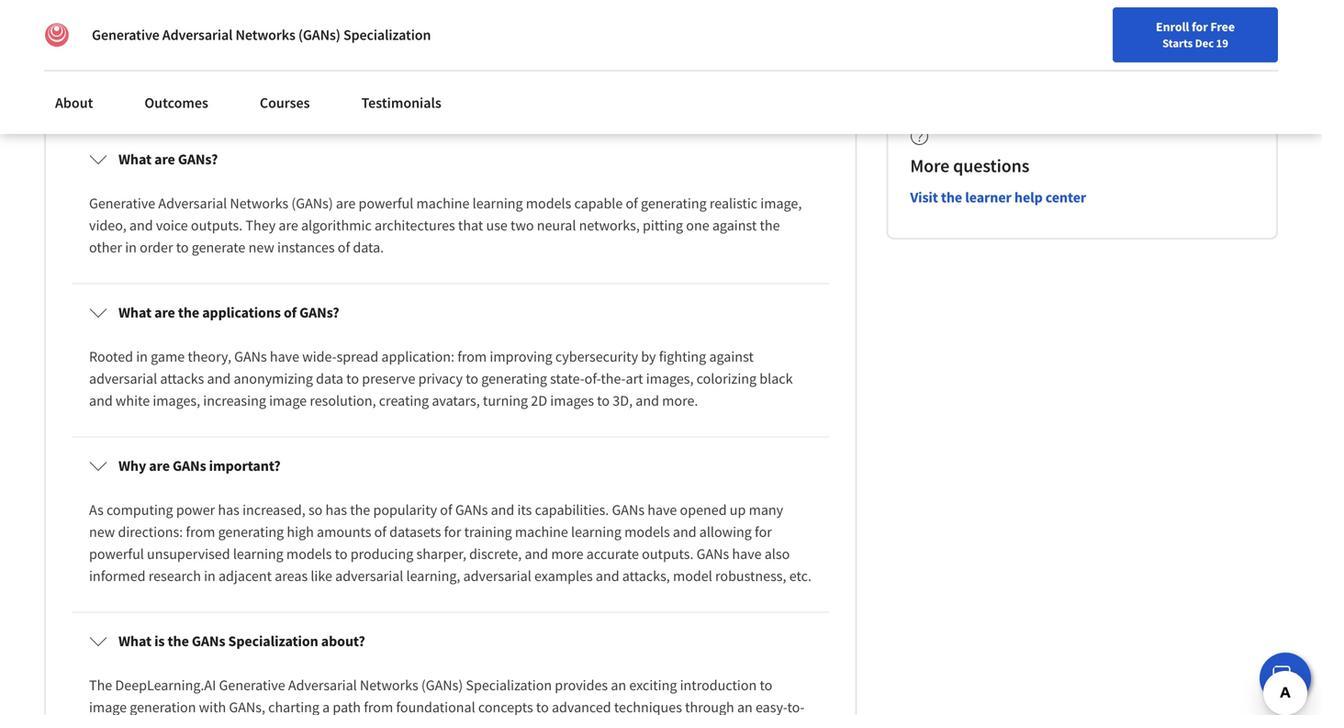 Task type: vqa. For each thing, say whether or not it's contained in the screenshot.


Task type: describe. For each thing, give the bounding box(es) containing it.
that
[[458, 216, 483, 235]]

images
[[550, 392, 594, 410]]

why are gans important?
[[118, 457, 281, 475]]

to down spread
[[346, 370, 359, 388]]

of up 'datasets'
[[440, 501, 452, 519]]

one
[[686, 216, 710, 235]]

visit
[[910, 188, 938, 207]]

and left its
[[491, 501, 515, 519]]

increased,
[[243, 501, 306, 519]]

like
[[311, 567, 332, 585]]

wide-
[[302, 348, 337, 366]]

0 horizontal spatial learning
[[233, 545, 284, 563]]

what are the applications of gans?
[[118, 303, 339, 322]]

networks for are
[[230, 194, 289, 213]]

testimonials
[[361, 94, 442, 112]]

against inside rooted in game theory, gans have wide-spread application: from improving cybersecurity by fighting against adversarial attacks and anonymizing data to preserve privacy to generating state-of-the-art images, colorizing black and white images, increasing image resolution, creating avatars, turning 2d images to 3d, and more.
[[709, 348, 754, 366]]

gans? inside dropdown button
[[300, 303, 339, 322]]

(gans) inside the deeplearning.ai generative adversarial networks (gans) specialization provides an exciting introduction to image generation with gans, charting a path from foundational concepts to advanced techniques through an easy-to
[[421, 676, 463, 695]]

adjacent
[[219, 567, 272, 585]]

0 horizontal spatial models
[[286, 545, 332, 563]]

the right visit
[[941, 188, 963, 207]]

capable
[[574, 194, 623, 213]]

2 horizontal spatial learning
[[571, 523, 622, 541]]

gans inside rooted in game theory, gans have wide-spread application: from improving cybersecurity by fighting against adversarial attacks and anonymizing data to preserve privacy to generating state-of-the-art images, colorizing black and white images, increasing image resolution, creating avatars, turning 2d images to 3d, and more.
[[234, 348, 267, 366]]

state-
[[550, 370, 585, 388]]

opened
[[680, 501, 727, 519]]

are up algorithmic
[[336, 194, 356, 213]]

they
[[246, 216, 276, 235]]

visit the learner help center
[[910, 188, 1087, 207]]

the
[[89, 676, 112, 695]]

outcomes
[[145, 94, 208, 112]]

fighting
[[659, 348, 706, 366]]

generating inside "as computing power has increased, so has the popularity of gans and its capabilities. gans have opened up many new directions: from generating high amounts of datasets for training machine learning models and allowing for powerful unsupervised learning models to producing sharper, discrete, and more accurate outputs. gans have also informed research in adjacent areas like adversarial learning, adversarial examples and attacks, model robustness, etc."
[[218, 523, 284, 541]]

applications
[[202, 303, 281, 322]]

and down the accurate
[[596, 567, 620, 585]]

powerful inside generative adversarial networks (gans) are powerful machine learning models capable of generating realistic image, video, and voice outputs. they are algorithmic architectures that use two neural networks, pitting one against the other in order to generate new instances of data.
[[359, 194, 414, 213]]

courses link
[[249, 83, 321, 123]]

research
[[149, 567, 201, 585]]

robustness,
[[715, 567, 787, 585]]

power
[[176, 501, 215, 519]]

generative adversarial networks (gans) specialization
[[92, 26, 431, 44]]

generative adversarial networks (gans) are powerful machine learning models capable of generating realistic image, video, and voice outputs. they are algorithmic architectures that use two neural networks, pitting one against the other in order to generate new instances of data.
[[89, 194, 805, 257]]

and down opened
[[673, 523, 697, 541]]

machine inside generative adversarial networks (gans) are powerful machine learning models capable of generating realistic image, video, and voice outputs. they are algorithmic architectures that use two neural networks, pitting one against the other in order to generate new instances of data.
[[417, 194, 470, 213]]

frequently
[[44, 41, 163, 73]]

for inside enroll for free starts dec 19
[[1192, 18, 1208, 35]]

black
[[760, 370, 793, 388]]

colorizing
[[697, 370, 757, 388]]

foundational
[[396, 698, 475, 715]]

informed
[[89, 567, 146, 585]]

machine inside "as computing power has increased, so has the popularity of gans and its capabilities. gans have opened up many new directions: from generating high amounts of datasets for training machine learning models and allowing for powerful unsupervised learning models to producing sharper, discrete, and more accurate outputs. gans have also informed research in adjacent areas like adversarial learning, adversarial examples and attacks, model robustness, etc."
[[515, 523, 568, 541]]

what is the gans specialization about? button
[[74, 616, 827, 667]]

deeplearning.ai image
[[44, 22, 70, 48]]

and inside generative adversarial networks (gans) are powerful machine learning models capable of generating realistic image, video, and voice outputs. they are algorithmic architectures that use two neural networks, pitting one against the other in order to generate new instances of data.
[[129, 216, 153, 235]]

important?
[[209, 457, 281, 475]]

spread
[[337, 348, 379, 366]]

enroll for free starts dec 19
[[1156, 18, 1235, 51]]

specialization for gans
[[228, 632, 318, 651]]

of inside dropdown button
[[284, 303, 297, 322]]

powerful inside "as computing power has increased, so has the popularity of gans and its capabilities. gans have opened up many new directions: from generating high amounts of datasets for training machine learning models and allowing for powerful unsupervised learning models to producing sharper, discrete, and more accurate outputs. gans have also informed research in adjacent areas like adversarial learning, adversarial examples and attacks, model robustness, etc."
[[89, 545, 144, 563]]

about
[[55, 94, 93, 112]]

generative inside the deeplearning.ai generative adversarial networks (gans) specialization provides an exciting introduction to image generation with gans, charting a path from foundational concepts to advanced techniques through an easy-to
[[219, 676, 285, 695]]

voice
[[156, 216, 188, 235]]

pitting
[[643, 216, 683, 235]]

generative for generative adversarial networks (gans) are powerful machine learning models capable of generating realistic image, video, and voice outputs. they are algorithmic architectures that use two neural networks, pitting one against the other in order to generate new instances of data.
[[89, 194, 155, 213]]

gans down allowing
[[697, 545, 729, 563]]

courses
[[260, 94, 310, 112]]

the deeplearning.ai generative adversarial networks (gans) specialization provides an exciting introduction to image generation with gans, charting a path from foundational concepts to advanced techniques through an easy-to
[[89, 676, 805, 715]]

rooted in game theory, gans have wide-spread application: from improving cybersecurity by fighting against adversarial attacks and anonymizing data to preserve privacy to generating state-of-the-art images, colorizing black and white images, increasing image resolution, creating avatars, turning 2d images to 3d, and more.
[[89, 348, 796, 410]]

white
[[116, 392, 150, 410]]

coursera image
[[22, 15, 139, 44]]

of up networks,
[[626, 194, 638, 213]]

realistic
[[710, 194, 758, 213]]

allowing
[[700, 523, 752, 541]]

starts
[[1163, 36, 1193, 51]]

and left "more"
[[525, 545, 548, 563]]

directions:
[[118, 523, 183, 541]]

high
[[287, 523, 314, 541]]

the inside generative adversarial networks (gans) are powerful machine learning models capable of generating realistic image, video, and voice outputs. they are algorithmic architectures that use two neural networks, pitting one against the other in order to generate new instances of data.
[[760, 216, 780, 235]]

exciting
[[629, 676, 677, 695]]

what for what are gans?
[[118, 150, 152, 168]]

why are gans important? button
[[74, 440, 827, 492]]

why
[[118, 457, 146, 475]]

video,
[[89, 216, 126, 235]]

instances
[[277, 238, 335, 257]]

also
[[765, 545, 790, 563]]

accurate
[[587, 545, 639, 563]]

capabilities.
[[535, 501, 609, 519]]

0 vertical spatial an
[[611, 676, 626, 695]]

outputs. inside "as computing power has increased, so has the popularity of gans and its capabilities. gans have opened up many new directions: from generating high amounts of datasets for training machine learning models and allowing for powerful unsupervised learning models to producing sharper, discrete, and more accurate outputs. gans have also informed research in adjacent areas like adversarial learning, adversarial examples and attacks, model robustness, etc."
[[642, 545, 694, 563]]

the up "theory,"
[[178, 303, 199, 322]]

have inside rooted in game theory, gans have wide-spread application: from improving cybersecurity by fighting against adversarial attacks and anonymizing data to preserve privacy to generating state-of-the-art images, colorizing black and white images, increasing image resolution, creating avatars, turning 2d images to 3d, and more.
[[270, 348, 299, 366]]

image,
[[761, 194, 802, 213]]

training
[[464, 523, 512, 541]]

1 vertical spatial models
[[625, 523, 670, 541]]

algorithmic
[[301, 216, 372, 235]]

enroll
[[1156, 18, 1190, 35]]

new inside generative adversarial networks (gans) are powerful machine learning models capable of generating realistic image, video, and voice outputs. they are algorithmic architectures that use two neural networks, pitting one against the other in order to generate new instances of data.
[[248, 238, 274, 257]]

adversarial inside the deeplearning.ai generative adversarial networks (gans) specialization provides an exciting introduction to image generation with gans, charting a path from foundational concepts to advanced techniques through an easy-to
[[288, 676, 357, 695]]

what are gans?
[[118, 150, 218, 168]]

more questions
[[910, 154, 1030, 177]]

of up producing at the bottom left of the page
[[374, 523, 387, 541]]

from inside "as computing power has increased, so has the popularity of gans and its capabilities. gans have opened up many new directions: from generating high amounts of datasets for training machine learning models and allowing for powerful unsupervised learning models to producing sharper, discrete, and more accurate outputs. gans have also informed research in adjacent areas like adversarial learning, adversarial examples and attacks, model robustness, etc."
[[186, 523, 215, 541]]

2 has from the left
[[326, 501, 347, 519]]

1 has from the left
[[218, 501, 240, 519]]

gans up the accurate
[[612, 501, 645, 519]]

are for what are gans?
[[154, 150, 175, 168]]

adversarial inside rooted in game theory, gans have wide-spread application: from improving cybersecurity by fighting against adversarial attacks and anonymizing data to preserve privacy to generating state-of-the-art images, colorizing black and white images, increasing image resolution, creating avatars, turning 2d images to 3d, and more.
[[89, 370, 157, 388]]

to up easy-
[[760, 676, 773, 695]]

to inside generative adversarial networks (gans) are powerful machine learning models capable of generating realistic image, video, and voice outputs. they are algorithmic architectures that use two neural networks, pitting one against the other in order to generate new instances of data.
[[176, 238, 189, 257]]

0 horizontal spatial images,
[[153, 392, 200, 410]]

amounts
[[317, 523, 371, 541]]

list containing what are gans?
[[68, 127, 833, 715]]

and down "theory,"
[[207, 370, 231, 388]]

visit the learner help center link
[[910, 188, 1087, 207]]

from inside rooted in game theory, gans have wide-spread application: from improving cybersecurity by fighting against adversarial attacks and anonymizing data to preserve privacy to generating state-of-the-art images, colorizing black and white images, increasing image resolution, creating avatars, turning 2d images to 3d, and more.
[[458, 348, 487, 366]]

gans inside dropdown button
[[173, 457, 206, 475]]

techniques
[[614, 698, 682, 715]]

what for what are the applications of gans?
[[118, 303, 152, 322]]

gans up training
[[455, 501, 488, 519]]

of-
[[585, 370, 601, 388]]

to up avatars,
[[466, 370, 479, 388]]

computing
[[107, 501, 173, 519]]

deeplearning.ai
[[115, 676, 216, 695]]

are for what are the applications of gans?
[[154, 303, 175, 322]]

adversarial for generative adversarial networks (gans) are powerful machine learning models capable of generating realistic image, video, and voice outputs. they are algorithmic architectures that use two neural networks, pitting one against the other in order to generate new instances of data.
[[158, 194, 227, 213]]

is
[[154, 632, 165, 651]]

order
[[140, 238, 173, 257]]

attacks,
[[622, 567, 670, 585]]

and right 3d,
[[636, 392, 659, 410]]

art
[[626, 370, 643, 388]]

2 horizontal spatial adversarial
[[463, 567, 532, 585]]

0 horizontal spatial for
[[444, 523, 461, 541]]

cybersecurity
[[556, 348, 638, 366]]



Task type: locate. For each thing, give the bounding box(es) containing it.
what for what is the gans specialization about?
[[118, 632, 152, 651]]

adversarial down producing at the bottom left of the page
[[335, 567, 403, 585]]

adversarial up voice
[[158, 194, 227, 213]]

discrete,
[[469, 545, 522, 563]]

1 horizontal spatial powerful
[[359, 194, 414, 213]]

has right power
[[218, 501, 240, 519]]

2 horizontal spatial generating
[[641, 194, 707, 213]]

the
[[941, 188, 963, 207], [760, 216, 780, 235], [178, 303, 199, 322], [350, 501, 370, 519], [168, 632, 189, 651]]

0 vertical spatial generative
[[92, 26, 160, 44]]

more
[[551, 545, 584, 563]]

learning inside generative adversarial networks (gans) are powerful machine learning models capable of generating realistic image, video, and voice outputs. they are algorithmic architectures that use two neural networks, pitting one against the other in order to generate new instances of data.
[[473, 194, 523, 213]]

0 horizontal spatial has
[[218, 501, 240, 519]]

image inside rooted in game theory, gans have wide-spread application: from improving cybersecurity by fighting against adversarial attacks and anonymizing data to preserve privacy to generating state-of-the-art images, colorizing black and white images, increasing image resolution, creating avatars, turning 2d images to 3d, and more.
[[269, 392, 307, 410]]

1 vertical spatial have
[[648, 501, 677, 519]]

specialization down areas
[[228, 632, 318, 651]]

2d
[[531, 392, 547, 410]]

learning,
[[406, 567, 460, 585]]

specialization up testimonials
[[343, 26, 431, 44]]

0 vertical spatial generating
[[641, 194, 707, 213]]

an left easy-
[[737, 698, 753, 715]]

0 horizontal spatial from
[[186, 523, 215, 541]]

specialization up concepts
[[466, 676, 552, 695]]

areas
[[275, 567, 308, 585]]

as
[[89, 501, 104, 519]]

0 horizontal spatial gans?
[[178, 150, 218, 168]]

gans? up wide- at the left
[[300, 303, 339, 322]]

generating inside generative adversarial networks (gans) are powerful machine learning models capable of generating realistic image, video, and voice outputs. they are algorithmic architectures that use two neural networks, pitting one against the other in order to generate new instances of data.
[[641, 194, 707, 213]]

for up sharper,
[[444, 523, 461, 541]]

so
[[309, 501, 323, 519]]

new
[[248, 238, 274, 257], [89, 523, 115, 541]]

0 vertical spatial adversarial
[[162, 26, 233, 44]]

unsupervised
[[147, 545, 230, 563]]

0 vertical spatial questions
[[238, 41, 345, 73]]

the up amounts
[[350, 501, 370, 519]]

0 vertical spatial (gans)
[[298, 26, 341, 44]]

from up privacy
[[458, 348, 487, 366]]

from inside the deeplearning.ai generative adversarial networks (gans) specialization provides an exciting introduction to image generation with gans, charting a path from foundational concepts to advanced techniques through an easy-to
[[364, 698, 393, 715]]

1 vertical spatial powerful
[[89, 545, 144, 563]]

0 horizontal spatial image
[[89, 698, 127, 715]]

learning up "adjacent"
[[233, 545, 284, 563]]

generating inside rooted in game theory, gans have wide-spread application: from improving cybersecurity by fighting against adversarial attacks and anonymizing data to preserve privacy to generating state-of-the-art images, colorizing black and white images, increasing image resolution, creating avatars, turning 2d images to 3d, and more.
[[481, 370, 547, 388]]

1 vertical spatial images,
[[153, 392, 200, 410]]

data
[[316, 370, 343, 388]]

privacy
[[418, 370, 463, 388]]

1 horizontal spatial questions
[[953, 154, 1030, 177]]

1 vertical spatial questions
[[953, 154, 1030, 177]]

1 horizontal spatial have
[[648, 501, 677, 519]]

for up dec
[[1192, 18, 1208, 35]]

1 vertical spatial an
[[737, 698, 753, 715]]

2 vertical spatial learning
[[233, 545, 284, 563]]

models up neural
[[526, 194, 572, 213]]

learning up use
[[473, 194, 523, 213]]

are inside what are the applications of gans? dropdown button
[[154, 303, 175, 322]]

1 horizontal spatial outputs.
[[642, 545, 694, 563]]

game
[[151, 348, 185, 366]]

powerful
[[359, 194, 414, 213], [89, 545, 144, 563]]

specialization inside the deeplearning.ai generative adversarial networks (gans) specialization provides an exciting introduction to image generation with gans, charting a path from foundational concepts to advanced techniques through an easy-to
[[466, 676, 552, 695]]

2 vertical spatial (gans)
[[421, 676, 463, 695]]

models inside generative adversarial networks (gans) are powerful machine learning models capable of generating realistic image, video, and voice outputs. they are algorithmic architectures that use two neural networks, pitting one against the other in order to generate new instances of data.
[[526, 194, 572, 213]]

1 vertical spatial what
[[118, 303, 152, 322]]

gans inside dropdown button
[[192, 632, 225, 651]]

0 horizontal spatial generating
[[218, 523, 284, 541]]

networks up path
[[360, 676, 419, 695]]

adversarial inside generative adversarial networks (gans) are powerful machine learning models capable of generating realistic image, video, and voice outputs. they are algorithmic architectures that use two neural networks, pitting one against the other in order to generate new instances of data.
[[158, 194, 227, 213]]

0 vertical spatial networks
[[236, 26, 295, 44]]

advanced
[[552, 698, 611, 715]]

generative right deeplearning.ai image
[[92, 26, 160, 44]]

adversarial
[[162, 26, 233, 44], [158, 194, 227, 213], [288, 676, 357, 695]]

1 vertical spatial generative
[[89, 194, 155, 213]]

to down amounts
[[335, 545, 348, 563]]

what inside what are the applications of gans? dropdown button
[[118, 303, 152, 322]]

networks inside generative adversarial networks (gans) are powerful machine learning models capable of generating realistic image, video, and voice outputs. they are algorithmic architectures that use two neural networks, pitting one against the other in order to generate new instances of data.
[[230, 194, 289, 213]]

use
[[486, 216, 508, 235]]

1 horizontal spatial machine
[[515, 523, 568, 541]]

generating up pitting
[[641, 194, 707, 213]]

specialization inside dropdown button
[[228, 632, 318, 651]]

in inside "as computing power has increased, so has the popularity of gans and its capabilities. gans have opened up many new directions: from generating high amounts of datasets for training machine learning models and allowing for powerful unsupervised learning models to producing sharper, discrete, and more accurate outputs. gans have also informed research in adjacent areas like adversarial learning, adversarial examples and attacks, model robustness, etc."
[[204, 567, 216, 585]]

in left game
[[136, 348, 148, 366]]

0 horizontal spatial an
[[611, 676, 626, 695]]

generating
[[641, 194, 707, 213], [481, 370, 547, 388], [218, 523, 284, 541]]

have up anonymizing
[[270, 348, 299, 366]]

2 horizontal spatial have
[[732, 545, 762, 563]]

gans up power
[[173, 457, 206, 475]]

gans up anonymizing
[[234, 348, 267, 366]]

1 vertical spatial (gans)
[[292, 194, 333, 213]]

provides
[[555, 676, 608, 695]]

1 vertical spatial machine
[[515, 523, 568, 541]]

learning
[[473, 194, 523, 213], [571, 523, 622, 541], [233, 545, 284, 563]]

adversarial for generative adversarial networks (gans) specialization
[[162, 26, 233, 44]]

0 vertical spatial what
[[118, 150, 152, 168]]

(gans) up foundational
[[421, 676, 463, 695]]

0 vertical spatial have
[[270, 348, 299, 366]]

examples
[[534, 567, 593, 585]]

1 horizontal spatial images,
[[646, 370, 694, 388]]

questions up courses 'link'
[[238, 41, 345, 73]]

generating down improving
[[481, 370, 547, 388]]

generative up video,
[[89, 194, 155, 213]]

2 vertical spatial specialization
[[466, 676, 552, 695]]

networks right asked
[[236, 26, 295, 44]]

gans?
[[178, 150, 218, 168], [300, 303, 339, 322]]

more
[[910, 154, 950, 177]]

1 vertical spatial outputs.
[[642, 545, 694, 563]]

0 vertical spatial specialization
[[343, 26, 431, 44]]

1 vertical spatial gans?
[[300, 303, 339, 322]]

from down power
[[186, 523, 215, 541]]

and up order
[[129, 216, 153, 235]]

2 vertical spatial have
[[732, 545, 762, 563]]

charting
[[268, 698, 320, 715]]

0 vertical spatial powerful
[[359, 194, 414, 213]]

2 vertical spatial networks
[[360, 676, 419, 695]]

3d,
[[613, 392, 633, 410]]

are up game
[[154, 303, 175, 322]]

0 vertical spatial learning
[[473, 194, 523, 213]]

of right applications
[[284, 303, 297, 322]]

0 vertical spatial gans?
[[178, 150, 218, 168]]

images, down attacks
[[153, 392, 200, 410]]

1 horizontal spatial an
[[737, 698, 753, 715]]

1 vertical spatial specialization
[[228, 632, 318, 651]]

1 vertical spatial networks
[[230, 194, 289, 213]]

2 vertical spatial adversarial
[[288, 676, 357, 695]]

0 horizontal spatial specialization
[[228, 632, 318, 651]]

2 vertical spatial generating
[[218, 523, 284, 541]]

machine
[[417, 194, 470, 213], [515, 523, 568, 541]]

None search field
[[262, 11, 565, 48]]

testimonials link
[[350, 83, 453, 123]]

an
[[611, 676, 626, 695], [737, 698, 753, 715]]

1 vertical spatial adversarial
[[158, 194, 227, 213]]

1 horizontal spatial generating
[[481, 370, 547, 388]]

have left opened
[[648, 501, 677, 519]]

datasets
[[390, 523, 441, 541]]

1 horizontal spatial adversarial
[[335, 567, 403, 585]]

(gans) for specialization
[[298, 26, 341, 44]]

in down unsupervised at left bottom
[[204, 567, 216, 585]]

generating down increased,
[[218, 523, 284, 541]]

what left is
[[118, 632, 152, 651]]

in inside generative adversarial networks (gans) are powerful machine learning models capable of generating realistic image, video, and voice outputs. they are algorithmic architectures that use two neural networks, pitting one against the other in order to generate new instances of data.
[[125, 238, 137, 257]]

against up colorizing
[[709, 348, 754, 366]]

2 horizontal spatial models
[[625, 523, 670, 541]]

other
[[89, 238, 122, 257]]

sharper,
[[416, 545, 467, 563]]

1 horizontal spatial from
[[364, 698, 393, 715]]

(gans)
[[298, 26, 341, 44], [292, 194, 333, 213], [421, 676, 463, 695]]

generative up gans,
[[219, 676, 285, 695]]

model
[[673, 567, 712, 585]]

generative for generative adversarial networks (gans) specialization
[[92, 26, 160, 44]]

are down outcomes link
[[154, 150, 175, 168]]

1 vertical spatial learning
[[571, 523, 622, 541]]

outputs. inside generative adversarial networks (gans) are powerful machine learning models capable of generating realistic image, video, and voice outputs. they are algorithmic architectures that use two neural networks, pitting one against the other in order to generate new instances of data.
[[191, 216, 243, 235]]

are right the why
[[149, 457, 170, 475]]

easy-
[[756, 698, 787, 715]]

chat with us image
[[1271, 664, 1300, 693]]

concepts
[[478, 698, 533, 715]]

(gans) up courses 'link'
[[298, 26, 341, 44]]

against down realistic
[[713, 216, 757, 235]]

image inside the deeplearning.ai generative adversarial networks (gans) specialization provides an exciting introduction to image generation with gans, charting a path from foundational concepts to advanced techniques through an easy-to
[[89, 698, 127, 715]]

networks up they
[[230, 194, 289, 213]]

learning up the accurate
[[571, 523, 622, 541]]

0 vertical spatial outputs.
[[191, 216, 243, 235]]

1 vertical spatial image
[[89, 698, 127, 715]]

are inside "what are gans?" dropdown button
[[154, 150, 175, 168]]

in
[[125, 238, 137, 257], [136, 348, 148, 366], [204, 567, 216, 585]]

from
[[458, 348, 487, 366], [186, 523, 215, 541], [364, 698, 393, 715]]

models
[[526, 194, 572, 213], [625, 523, 670, 541], [286, 545, 332, 563]]

(gans) inside generative adversarial networks (gans) are powerful machine learning models capable of generating realistic image, video, and voice outputs. they are algorithmic architectures that use two neural networks, pitting one against the other in order to generate new instances of data.
[[292, 194, 333, 213]]

0 horizontal spatial outputs.
[[191, 216, 243, 235]]

specialization for (gans)
[[343, 26, 431, 44]]

menu item
[[990, 18, 1108, 78]]

adversarial up a
[[288, 676, 357, 695]]

1 vertical spatial against
[[709, 348, 754, 366]]

adversarial up outcomes link
[[162, 26, 233, 44]]

application:
[[382, 348, 455, 366]]

1 vertical spatial generating
[[481, 370, 547, 388]]

images, up more.
[[646, 370, 694, 388]]

1 horizontal spatial image
[[269, 392, 307, 410]]

powerful up the "architectures"
[[359, 194, 414, 213]]

theory,
[[188, 348, 231, 366]]

architectures
[[375, 216, 455, 235]]

gans? inside dropdown button
[[178, 150, 218, 168]]

new down they
[[248, 238, 274, 257]]

0 vertical spatial image
[[269, 392, 307, 410]]

path
[[333, 698, 361, 715]]

what inside what is the gans specialization about? dropdown button
[[118, 632, 152, 651]]

0 horizontal spatial adversarial
[[89, 370, 157, 388]]

to down voice
[[176, 238, 189, 257]]

networks,
[[579, 216, 640, 235]]

1 vertical spatial in
[[136, 348, 148, 366]]

1 vertical spatial new
[[89, 523, 115, 541]]

against inside generative adversarial networks (gans) are powerful machine learning models capable of generating realistic image, video, and voice outputs. they are algorithmic architectures that use two neural networks, pitting one against the other in order to generate new instances of data.
[[713, 216, 757, 235]]

1 horizontal spatial models
[[526, 194, 572, 213]]

questions up learner at the right of the page
[[953, 154, 1030, 177]]

in inside rooted in game theory, gans have wide-spread application: from improving cybersecurity by fighting against adversarial attacks and anonymizing data to preserve privacy to generating state-of-the-art images, colorizing black and white images, increasing image resolution, creating avatars, turning 2d images to 3d, and more.
[[136, 348, 148, 366]]

outputs. up generate
[[191, 216, 243, 235]]

are right they
[[279, 216, 298, 235]]

generate
[[192, 238, 246, 257]]

the-
[[601, 370, 626, 388]]

machine down its
[[515, 523, 568, 541]]

its
[[518, 501, 532, 519]]

adversarial down discrete, on the bottom left
[[463, 567, 532, 585]]

frequently asked questions
[[44, 41, 345, 73]]

what down outcomes
[[118, 150, 152, 168]]

what is the gans specialization about?
[[118, 632, 365, 651]]

from right path
[[364, 698, 393, 715]]

0 vertical spatial from
[[458, 348, 487, 366]]

generation
[[130, 698, 196, 715]]

0 horizontal spatial new
[[89, 523, 115, 541]]

outputs. up attacks,
[[642, 545, 694, 563]]

to inside "as computing power has increased, so has the popularity of gans and its capabilities. gans have opened up many new directions: from generating high amounts of datasets for training machine learning models and allowing for powerful unsupervised learning models to producing sharper, discrete, and more accurate outputs. gans have also informed research in adjacent areas like adversarial learning, adversarial examples and attacks, model robustness, etc."
[[335, 545, 348, 563]]

what up the rooted
[[118, 303, 152, 322]]

in right other
[[125, 238, 137, 257]]

powerful up informed
[[89, 545, 144, 563]]

more.
[[662, 392, 698, 410]]

2 vertical spatial models
[[286, 545, 332, 563]]

turning
[[483, 392, 528, 410]]

producing
[[351, 545, 414, 563]]

new down as
[[89, 523, 115, 541]]

1 horizontal spatial specialization
[[343, 26, 431, 44]]

against
[[713, 216, 757, 235], [709, 348, 754, 366]]

2 vertical spatial in
[[204, 567, 216, 585]]

rooted
[[89, 348, 133, 366]]

have up robustness,
[[732, 545, 762, 563]]

what inside "what are gans?" dropdown button
[[118, 150, 152, 168]]

19
[[1216, 36, 1229, 51]]

many
[[749, 501, 784, 519]]

has right so
[[326, 501, 347, 519]]

2 what from the top
[[118, 303, 152, 322]]

0 horizontal spatial questions
[[238, 41, 345, 73]]

adversarial up white
[[89, 370, 157, 388]]

machine up that
[[417, 194, 470, 213]]

gans
[[234, 348, 267, 366], [173, 457, 206, 475], [455, 501, 488, 519], [612, 501, 645, 519], [697, 545, 729, 563], [192, 632, 225, 651]]

networks for specialization
[[236, 26, 295, 44]]

0 horizontal spatial have
[[270, 348, 299, 366]]

the right is
[[168, 632, 189, 651]]

0 horizontal spatial machine
[[417, 194, 470, 213]]

1 what from the top
[[118, 150, 152, 168]]

to right concepts
[[536, 698, 549, 715]]

for down many
[[755, 523, 772, 541]]

resolution,
[[310, 392, 376, 410]]

image down the
[[89, 698, 127, 715]]

models down high
[[286, 545, 332, 563]]

and left white
[[89, 392, 113, 410]]

1 horizontal spatial gans?
[[300, 303, 339, 322]]

0 vertical spatial against
[[713, 216, 757, 235]]

2 vertical spatial from
[[364, 698, 393, 715]]

0 vertical spatial in
[[125, 238, 137, 257]]

0 horizontal spatial powerful
[[89, 545, 144, 563]]

the down image,
[[760, 216, 780, 235]]

2 vertical spatial generative
[[219, 676, 285, 695]]

0 vertical spatial new
[[248, 238, 274, 257]]

(gans) up algorithmic
[[292, 194, 333, 213]]

0 vertical spatial models
[[526, 194, 572, 213]]

list
[[68, 127, 833, 715]]

learner
[[965, 188, 1012, 207]]

anonymizing
[[234, 370, 313, 388]]

1 horizontal spatial new
[[248, 238, 274, 257]]

1 horizontal spatial has
[[326, 501, 347, 519]]

image down anonymizing
[[269, 392, 307, 410]]

are inside why are gans important? dropdown button
[[149, 457, 170, 475]]

1 vertical spatial from
[[186, 523, 215, 541]]

two
[[511, 216, 534, 235]]

of down algorithmic
[[338, 238, 350, 257]]

gans? down outcomes link
[[178, 150, 218, 168]]

an left exciting
[[611, 676, 626, 695]]

0 vertical spatial machine
[[417, 194, 470, 213]]

(gans) for are
[[292, 194, 333, 213]]

1 horizontal spatial learning
[[473, 194, 523, 213]]

the inside "as computing power has increased, so has the popularity of gans and its capabilities. gans have opened up many new directions: from generating high amounts of datasets for training machine learning models and allowing for powerful unsupervised learning models to producing sharper, discrete, and more accurate outputs. gans have also informed research in adjacent areas like adversarial learning, adversarial examples and attacks, model robustness, etc."
[[350, 501, 370, 519]]

to
[[176, 238, 189, 257], [346, 370, 359, 388], [466, 370, 479, 388], [597, 392, 610, 410], [335, 545, 348, 563], [760, 676, 773, 695], [536, 698, 549, 715]]

2 vertical spatial what
[[118, 632, 152, 651]]

gans right is
[[192, 632, 225, 651]]

to left 3d,
[[597, 392, 610, 410]]

2 horizontal spatial for
[[1192, 18, 1208, 35]]

avatars,
[[432, 392, 480, 410]]

new inside "as computing power has increased, so has the popularity of gans and its capabilities. gans have opened up many new directions: from generating high amounts of datasets for training machine learning models and allowing for powerful unsupervised learning models to producing sharper, discrete, and more accurate outputs. gans have also informed research in adjacent areas like adversarial learning, adversarial examples and attacks, model robustness, etc."
[[89, 523, 115, 541]]

networks inside the deeplearning.ai generative adversarial networks (gans) specialization provides an exciting introduction to image generation with gans, charting a path from foundational concepts to advanced techniques through an easy-to
[[360, 676, 419, 695]]

and
[[129, 216, 153, 235], [207, 370, 231, 388], [89, 392, 113, 410], [636, 392, 659, 410], [491, 501, 515, 519], [673, 523, 697, 541], [525, 545, 548, 563], [596, 567, 620, 585]]

models up the accurate
[[625, 523, 670, 541]]

asked
[[168, 41, 233, 73]]

3 what from the top
[[118, 632, 152, 651]]

what are the applications of gans? button
[[74, 287, 827, 338]]

increasing
[[203, 392, 266, 410]]

0 vertical spatial images,
[[646, 370, 694, 388]]

2 horizontal spatial from
[[458, 348, 487, 366]]

data.
[[353, 238, 384, 257]]

2 horizontal spatial specialization
[[466, 676, 552, 695]]

are for why are gans important?
[[149, 457, 170, 475]]

1 horizontal spatial for
[[755, 523, 772, 541]]

generative inside generative adversarial networks (gans) are powerful machine learning models capable of generating realistic image, video, and voice outputs. they are algorithmic architectures that use two neural networks, pitting one against the other in order to generate new instances of data.
[[89, 194, 155, 213]]



